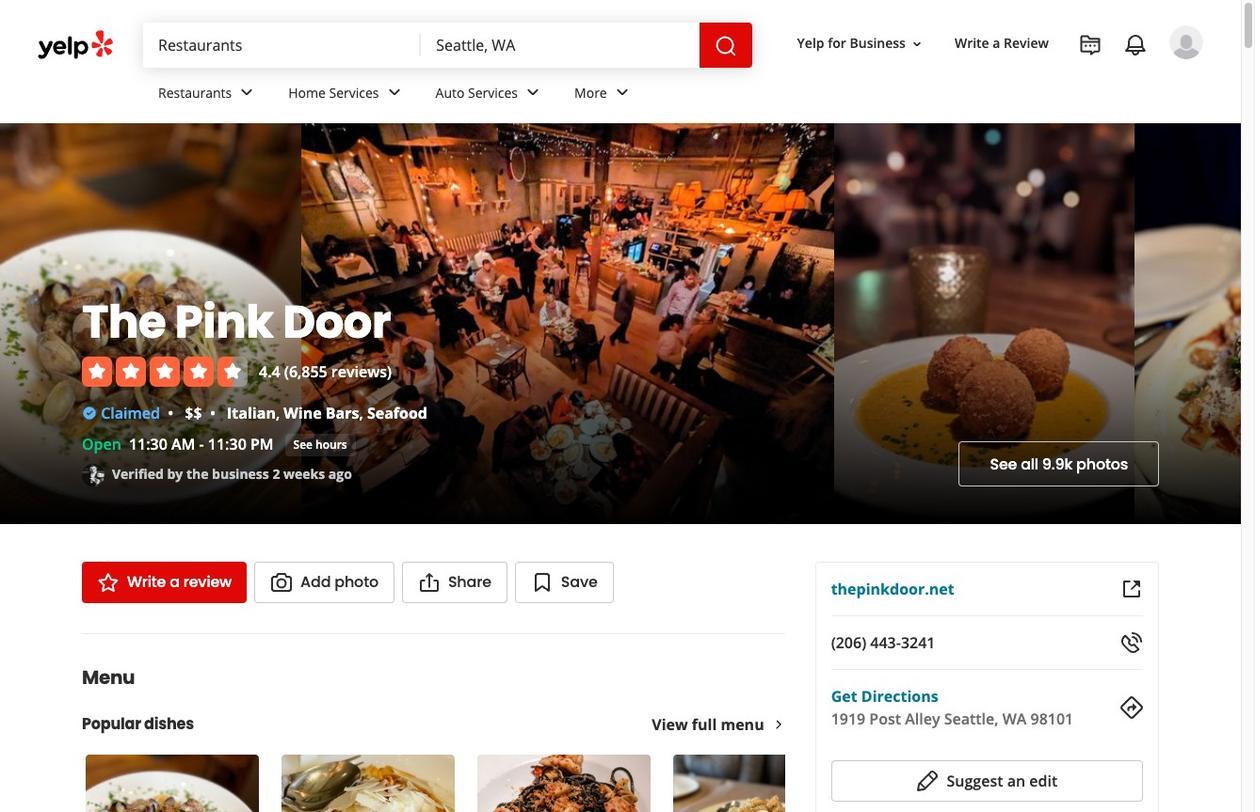 Task type: locate. For each thing, give the bounding box(es) containing it.
photo of the pink door - seattle, wa, us. linguine alle vongole image
[[0, 123, 301, 524]]

see for see hours
[[293, 436, 313, 452]]

24 chevron down v2 image inside more link
[[611, 81, 633, 104]]

0 horizontal spatial services
[[329, 83, 379, 101]]

see all 9.9k photos
[[990, 453, 1128, 475]]

1 vertical spatial write
[[127, 572, 166, 593]]

menu
[[721, 715, 764, 735]]

1919
[[831, 709, 866, 730]]

24 external link v2 image
[[1121, 578, 1143, 601]]

add
[[300, 572, 331, 593]]

1 24 chevron down v2 image from the left
[[383, 81, 405, 104]]

0 horizontal spatial 24 chevron down v2 image
[[383, 81, 405, 104]]

write for write a review
[[127, 572, 166, 593]]

2
[[273, 465, 280, 483]]

1 24 chevron down v2 image from the left
[[236, 81, 258, 104]]

24 chevron down v2 image right restaurants
[[236, 81, 258, 104]]

for
[[828, 34, 846, 52]]

24 camera v2 image
[[270, 572, 293, 594]]

the
[[186, 465, 209, 483]]

see left all
[[990, 453, 1017, 475]]

nolan p. image
[[1170, 25, 1203, 59]]

24 phone v2 image
[[1121, 632, 1143, 654]]

0 horizontal spatial ,
[[276, 403, 280, 424]]

write left review
[[955, 34, 989, 52]]

24 chevron down v2 image for home services
[[383, 81, 405, 104]]

menu element
[[52, 634, 850, 813]]

0 horizontal spatial 11:30
[[129, 434, 167, 455]]

0 horizontal spatial none field
[[158, 35, 406, 56]]

11:30
[[129, 434, 167, 455], [208, 434, 246, 455]]

see
[[293, 436, 313, 452], [990, 453, 1017, 475]]

share
[[448, 572, 491, 593]]

24 chevron down v2 image for more
[[611, 81, 633, 104]]

11:30 up verified
[[129, 434, 167, 455]]

1 horizontal spatial 24 chevron down v2 image
[[522, 81, 544, 104]]

ago
[[328, 465, 352, 483]]

suggest an edit button
[[831, 761, 1143, 802]]

see left hours
[[293, 436, 313, 452]]

write a review link
[[947, 27, 1057, 61]]

services for auto services
[[468, 83, 518, 101]]

2 24 chevron down v2 image from the left
[[522, 81, 544, 104]]

review
[[183, 572, 232, 593]]

none field up more
[[436, 35, 684, 56]]

write a review
[[955, 34, 1049, 52]]

24 chevron down v2 image
[[383, 81, 405, 104], [611, 81, 633, 104]]

0 horizontal spatial a
[[170, 572, 180, 593]]

24 chevron down v2 image inside restaurants 'link'
[[236, 81, 258, 104]]

services right home at the top left
[[329, 83, 379, 101]]

1 horizontal spatial write
[[955, 34, 989, 52]]

verified by the business 2 weeks ago
[[112, 465, 352, 483]]

home
[[288, 83, 326, 101]]

0 horizontal spatial write
[[127, 572, 166, 593]]

a for review
[[170, 572, 180, 593]]

yelp for business
[[797, 34, 906, 52]]

auto services
[[436, 83, 518, 101]]

24 chevron down v2 image down near field
[[522, 81, 544, 104]]

,
[[276, 403, 280, 424], [359, 403, 363, 424]]

none field up home at the top left
[[158, 35, 406, 56]]

alley
[[905, 709, 940, 730]]

(6,855 reviews) link
[[284, 362, 392, 382]]

add photo
[[300, 572, 378, 593]]

next image
[[752, 811, 773, 813]]

menu
[[82, 665, 135, 691]]

1 vertical spatial see
[[990, 453, 1017, 475]]

1 horizontal spatial services
[[468, 83, 518, 101]]

open
[[82, 434, 121, 455]]

2 , from the left
[[359, 403, 363, 424]]

1 horizontal spatial none field
[[436, 35, 684, 56]]

edit
[[1029, 771, 1058, 792]]

none field near
[[436, 35, 684, 56]]

am
[[171, 434, 195, 455]]

photo of the pink door - seattle, wa, us. anachi spicy rice with cheese ball image
[[834, 123, 1135, 524]]

2 none field from the left
[[436, 35, 684, 56]]

services right the auto
[[468, 83, 518, 101]]

1 services from the left
[[329, 83, 379, 101]]

4.4 (6,855 reviews)
[[259, 362, 392, 382]]

pappardelle al ragu bolognese image
[[282, 755, 455, 813]]

1 11:30 from the left
[[129, 434, 167, 455]]

1 none field from the left
[[158, 35, 406, 56]]

business categories element
[[143, 68, 1203, 122]]

2 services from the left
[[468, 83, 518, 101]]

, left seafood link
[[359, 403, 363, 424]]

0 vertical spatial a
[[993, 34, 1000, 52]]

yelp for business button
[[790, 27, 932, 61]]

see hours link
[[285, 434, 356, 457]]

24 chevron down v2 image
[[236, 81, 258, 104], [522, 81, 544, 104]]

write inside user actions element
[[955, 34, 989, 52]]

24 chevron down v2 image for restaurants
[[236, 81, 258, 104]]

1 horizontal spatial ,
[[359, 403, 363, 424]]

linguine alle vongole image
[[86, 755, 259, 813]]

none field 'find'
[[158, 35, 406, 56]]

11:30 right -
[[208, 434, 246, 455]]

business
[[212, 465, 269, 483]]

1 horizontal spatial see
[[990, 453, 1017, 475]]

$$
[[185, 403, 202, 424]]

suggest an edit
[[947, 771, 1058, 792]]

write a review
[[127, 572, 232, 593]]

2 24 chevron down v2 image from the left
[[611, 81, 633, 104]]

None search field
[[143, 23, 756, 68]]

24 chevron down v2 image left the auto
[[383, 81, 405, 104]]

24 chevron down v2 image inside home services link
[[383, 81, 405, 104]]

previous image
[[94, 811, 114, 813]]

1 vertical spatial a
[[170, 572, 180, 593]]

1 horizontal spatial 24 chevron down v2 image
[[611, 81, 633, 104]]

-
[[199, 434, 204, 455]]

24 chevron down v2 image inside auto services link
[[522, 81, 544, 104]]

write
[[955, 34, 989, 52], [127, 572, 166, 593]]

photo of the pink door - seattle, wa, us. rigatoni and mama's meatballs image
[[1135, 123, 1255, 524]]

auto services link
[[420, 68, 559, 122]]

weeks
[[283, 465, 325, 483]]

the pink door
[[82, 291, 391, 354]]

write right 24 star v2 icon
[[127, 572, 166, 593]]

full
[[692, 715, 717, 735]]

photo
[[335, 572, 378, 593]]

443-
[[870, 633, 901, 653]]

, left wine
[[276, 403, 280, 424]]

None field
[[158, 35, 406, 56], [436, 35, 684, 56]]

all
[[1021, 453, 1039, 475]]

home services
[[288, 83, 379, 101]]

14 chevron right outline image
[[772, 718, 785, 732]]

thepinkdoor.net
[[831, 579, 955, 600]]

0 vertical spatial see
[[293, 436, 313, 452]]

0 vertical spatial write
[[955, 34, 989, 52]]

0 horizontal spatial 24 chevron down v2 image
[[236, 81, 258, 104]]

view full menu
[[652, 715, 764, 735]]

thepinkdoor.net link
[[831, 579, 955, 600]]

claimed
[[101, 403, 160, 424]]

0 horizontal spatial see
[[293, 436, 313, 452]]

more
[[574, 83, 607, 101]]

24 chevron down v2 image right more
[[611, 81, 633, 104]]

directions
[[861, 686, 938, 707]]

italian link
[[227, 403, 276, 424]]

get directions 1919 post alley seattle, wa 98101
[[831, 686, 1074, 730]]

9.9k
[[1042, 453, 1073, 475]]

services
[[329, 83, 379, 101], [468, 83, 518, 101]]

1 horizontal spatial a
[[993, 34, 1000, 52]]

1 horizontal spatial 11:30
[[208, 434, 246, 455]]



Task type: vqa. For each thing, say whether or not it's contained in the screenshot.
by
yes



Task type: describe. For each thing, give the bounding box(es) containing it.
notifications image
[[1124, 34, 1147, 56]]

more link
[[559, 68, 649, 122]]

wine bars link
[[284, 403, 359, 424]]

italian
[[227, 403, 276, 424]]

suggest
[[947, 771, 1003, 792]]

photos
[[1076, 453, 1128, 475]]

2 11:30 from the left
[[208, 434, 246, 455]]

get directions link
[[831, 686, 938, 707]]

24 star v2 image
[[97, 572, 120, 594]]

(206) 443-3241
[[831, 633, 935, 653]]

(206)
[[831, 633, 866, 653]]

services for home services
[[329, 83, 379, 101]]

wine
[[284, 403, 322, 424]]

24 share v2 image
[[418, 572, 441, 594]]

italian , wine bars , seafood
[[227, 403, 427, 424]]

16 claim filled v2 image
[[82, 406, 97, 421]]

auto
[[436, 83, 465, 101]]

pink
[[175, 291, 273, 354]]

yelp
[[797, 34, 824, 52]]

(6,855
[[284, 362, 327, 382]]

24 directions v2 image
[[1121, 697, 1143, 719]]

photo of the pink door - seattle, wa, us. the view from the entrance image
[[301, 123, 834, 524]]

reviews)
[[331, 362, 392, 382]]

1 , from the left
[[276, 403, 280, 424]]

98101
[[1031, 709, 1074, 730]]

view full menu link
[[652, 715, 785, 735]]

restaurants
[[158, 83, 232, 101]]

save button
[[515, 562, 614, 604]]

seattle,
[[944, 709, 999, 730]]

popular
[[82, 714, 141, 735]]

verified
[[112, 465, 164, 483]]

see for see all 9.9k photos
[[990, 453, 1017, 475]]

pm
[[250, 434, 274, 455]]

share button
[[402, 562, 507, 604]]

hours
[[316, 436, 347, 452]]

dishes
[[144, 714, 194, 735]]

add photo link
[[254, 562, 394, 604]]

3241
[[901, 633, 935, 653]]

Find text field
[[158, 35, 406, 56]]

view
[[652, 715, 688, 735]]

the
[[82, 291, 166, 354]]

seafood
[[367, 403, 427, 424]]

see hours
[[293, 436, 347, 452]]

seafood link
[[367, 403, 427, 424]]

24 chevron down v2 image for auto services
[[522, 81, 544, 104]]

by
[[167, 465, 183, 483]]

4.4
[[259, 362, 280, 382]]

review
[[1004, 34, 1049, 52]]

get
[[831, 686, 857, 707]]

user actions element
[[782, 24, 1230, 139]]

squid ink pasta image
[[477, 755, 651, 813]]

an
[[1007, 771, 1026, 792]]

16 chevron down v2 image
[[910, 36, 925, 51]]

caesar salad image
[[673, 755, 847, 813]]

bars
[[326, 403, 359, 424]]

24 save outline v2 image
[[531, 572, 554, 594]]

Near text field
[[436, 35, 684, 56]]

4.4 star rating image
[[82, 357, 248, 387]]

a for review
[[993, 34, 1000, 52]]

business
[[850, 34, 906, 52]]

post
[[869, 709, 901, 730]]

restaurants link
[[143, 68, 273, 122]]

home services link
[[273, 68, 420, 122]]

popular dishes
[[82, 714, 194, 735]]

open 11:30 am - 11:30 pm
[[82, 434, 274, 455]]

see all 9.9k photos link
[[959, 442, 1159, 487]]

projects image
[[1079, 34, 1102, 56]]

24 pencil v2 image
[[917, 770, 939, 793]]

search image
[[714, 34, 737, 57]]

write for write a review
[[955, 34, 989, 52]]

door
[[283, 291, 391, 354]]

write a review link
[[82, 562, 247, 604]]

save
[[561, 572, 598, 593]]

wa
[[1002, 709, 1027, 730]]



